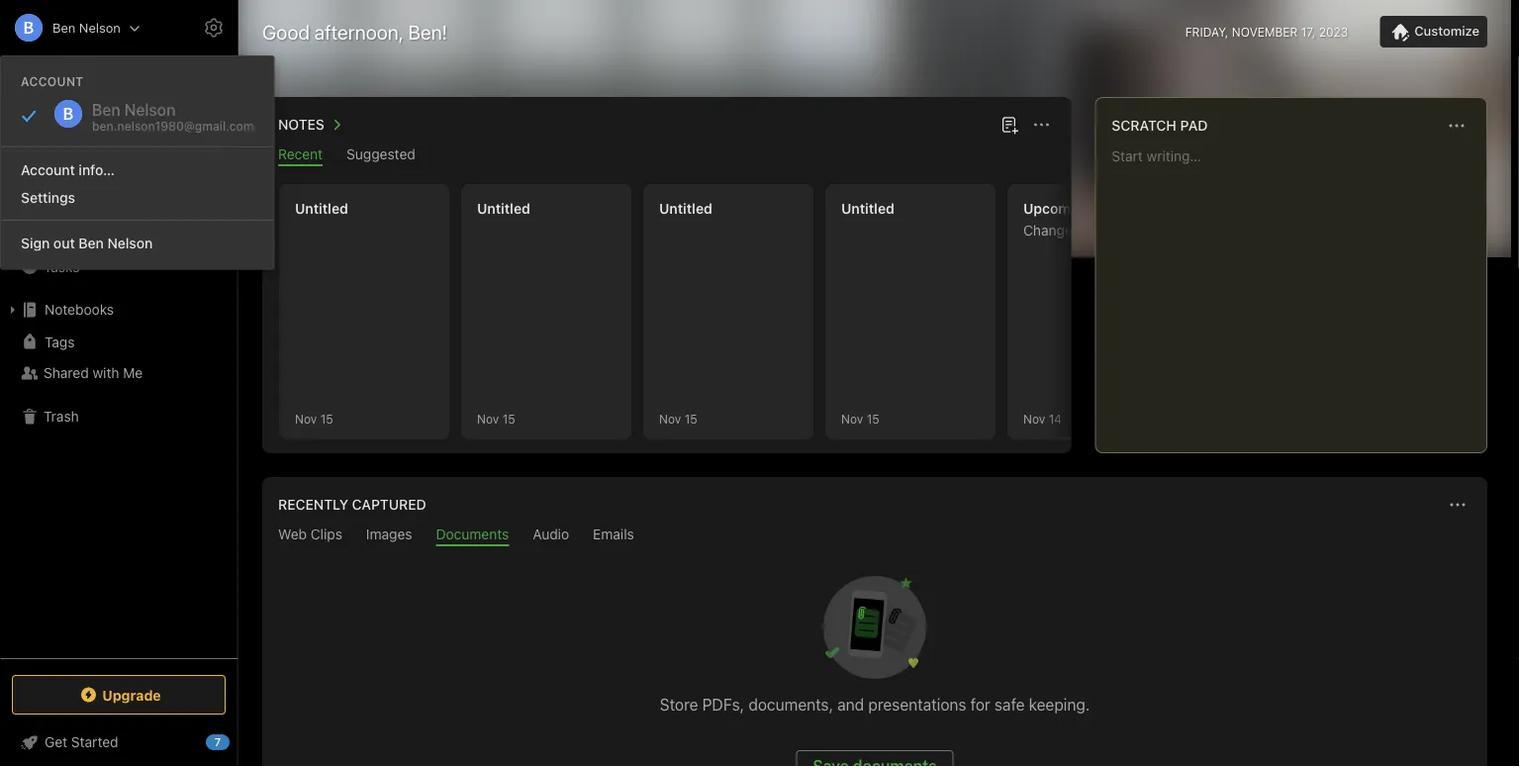 Task type: locate. For each thing, give the bounding box(es) containing it.
new
[[44, 113, 72, 130]]

customize button
[[1380, 16, 1487, 48]]

more actions image up upcoming in the right top of the page
[[1030, 113, 1053, 137]]

account info…
[[21, 161, 115, 178]]

Account field
[[0, 8, 140, 48]]

2 nov from the left
[[477, 412, 499, 426]]

project
[[1095, 200, 1142, 217]]

nov
[[295, 412, 317, 426], [477, 412, 499, 426], [659, 412, 681, 426], [841, 412, 863, 426], [1023, 412, 1045, 426]]

Help and Learning task checklist field
[[0, 726, 238, 758]]

customize
[[1414, 23, 1480, 38]]

1 untitled from the left
[[295, 200, 348, 217]]

notes up tasks
[[44, 226, 81, 242]]

1 15 from the left
[[320, 412, 333, 426]]

suggested
[[347, 146, 415, 162]]

shortcuts button
[[0, 187, 237, 219]]

notes button
[[274, 113, 348, 137]]

tab list containing web clips
[[266, 526, 1484, 546]]

0 horizontal spatial ben
[[52, 20, 76, 35]]

get
[[45, 734, 67, 750]]

suggested tab
[[347, 146, 415, 166]]

untitled
[[295, 200, 348, 217], [477, 200, 530, 217], [659, 200, 712, 217], [841, 200, 895, 217]]

nov 14
[[1023, 412, 1062, 426]]

out
[[53, 235, 75, 251]]

get started
[[45, 734, 118, 750]]

account info… link
[[1, 155, 274, 184]]

1 horizontal spatial notes
[[278, 116, 324, 133]]

0 vertical spatial notes
[[278, 116, 324, 133]]

7
[[215, 736, 221, 749]]

more actions field for recently captured
[[1444, 491, 1472, 519]]

account up the new
[[21, 74, 84, 88]]

tab list
[[266, 146, 1067, 166], [266, 526, 1484, 546]]

tree
[[0, 155, 238, 657]]

0 horizontal spatial notes
[[44, 226, 81, 242]]

1 nov 15 from the left
[[295, 412, 333, 426]]

clips
[[311, 526, 342, 542]]

home
[[44, 163, 81, 179]]

0 vertical spatial account
[[21, 74, 84, 88]]

3 15 from the left
[[684, 412, 697, 426]]

1 vertical spatial notes
[[44, 226, 81, 242]]

15
[[320, 412, 333, 426], [502, 412, 515, 426], [684, 412, 697, 426], [867, 412, 879, 426]]

nelson
[[79, 20, 121, 35], [107, 235, 153, 251]]

web
[[278, 526, 307, 542]]

None search field
[[26, 57, 212, 93]]

expand notebooks image
[[5, 302, 21, 318]]

upcoming
[[1023, 200, 1091, 217]]

me
[[123, 365, 143, 381]]

tab list containing recent
[[266, 146, 1067, 166]]

more actions image
[[1030, 113, 1053, 137], [1445, 114, 1469, 138]]

More actions field
[[1028, 111, 1055, 139], [1443, 112, 1471, 140], [1444, 491, 1472, 519]]

shared with me link
[[0, 357, 237, 389]]

and
[[837, 695, 864, 714]]

good
[[262, 20, 310, 43]]

ben up search text box
[[52, 20, 76, 35]]

documents
[[436, 526, 509, 542]]

nelson up search text box
[[79, 20, 121, 35]]

sign
[[21, 235, 50, 251]]

notes inside notes button
[[278, 116, 324, 133]]

notes up recent
[[278, 116, 324, 133]]

the
[[1076, 222, 1097, 239]]

dropdown list menu
[[1, 139, 274, 257]]

ben!
[[408, 20, 447, 43]]

tasks button
[[0, 250, 237, 282]]

shared
[[44, 365, 89, 381]]

0 vertical spatial tab list
[[266, 146, 1067, 166]]

notes
[[278, 116, 324, 133], [44, 226, 81, 242]]

1 vertical spatial ben
[[78, 235, 104, 251]]

audio tab
[[533, 526, 569, 546]]

1 vertical spatial nelson
[[107, 235, 153, 251]]

account
[[21, 74, 84, 88], [21, 161, 75, 178]]

account for account info…
[[21, 161, 75, 178]]

safe
[[995, 695, 1025, 714]]

tags button
[[0, 326, 237, 357]]

pdfs,
[[702, 695, 744, 714]]

web clips tab
[[278, 526, 342, 546]]

ben
[[52, 20, 76, 35], [78, 235, 104, 251]]

4 untitled from the left
[[841, 200, 895, 217]]

1 account from the top
[[21, 74, 84, 88]]

settings
[[21, 190, 75, 206]]

0 vertical spatial ben
[[52, 20, 76, 35]]

1 horizontal spatial ben
[[78, 235, 104, 251]]

4 nov 15 from the left
[[841, 412, 879, 426]]

notebooks
[[45, 301, 114, 318]]

tree containing home
[[0, 155, 238, 657]]

sign out ben nelson link
[[1, 229, 274, 257]]

change
[[1023, 222, 1073, 239]]

2 account from the top
[[21, 161, 75, 178]]

account up "settings"
[[21, 161, 75, 178]]

trash
[[44, 408, 79, 425]]

with
[[93, 365, 119, 381]]

account inside dropdown list menu
[[21, 161, 75, 178]]

started
[[71, 734, 118, 750]]

1 tab list from the top
[[266, 146, 1067, 166]]

Start writing… text field
[[1112, 147, 1485, 436]]

nov 15
[[295, 412, 333, 426], [477, 412, 515, 426], [659, 412, 697, 426], [841, 412, 879, 426]]

notes inside notes link
[[44, 226, 81, 242]]

tab list for recently captured
[[266, 526, 1484, 546]]

2 15 from the left
[[502, 412, 515, 426]]

documents,
[[749, 695, 833, 714]]

documents tab panel
[[262, 546, 1487, 766]]

0 vertical spatial nelson
[[79, 20, 121, 35]]

1 vertical spatial account
[[21, 161, 75, 178]]

more actions image down customize
[[1445, 114, 1469, 138]]

scratch pad
[[1112, 117, 1208, 134]]

2 tab list from the top
[[266, 526, 1484, 546]]

ben inside 'ben nelson' field
[[52, 20, 76, 35]]

ben right out on the left of page
[[78, 235, 104, 251]]

1 vertical spatial tab list
[[266, 526, 1484, 546]]

recently captured button
[[274, 493, 426, 517]]

presentations
[[868, 695, 966, 714]]

images
[[366, 526, 412, 542]]

2 untitled from the left
[[477, 200, 530, 217]]

3 nov from the left
[[659, 412, 681, 426]]

17,
[[1301, 25, 1316, 39]]

scratch
[[1112, 117, 1177, 134]]

nelson down shortcuts button
[[107, 235, 153, 251]]

settings image
[[202, 16, 226, 40]]

info…
[[79, 161, 115, 178]]

store pdfs, documents, and presentations for safe keeping.
[[660, 695, 1090, 714]]

emails tab
[[593, 526, 634, 546]]



Task type: vqa. For each thing, say whether or not it's contained in the screenshot.
4th 3 from the top of the Note List element on the left
no



Task type: describe. For each thing, give the bounding box(es) containing it.
home link
[[0, 155, 238, 187]]

1 horizontal spatial more actions image
[[1445, 114, 1469, 138]]

november
[[1232, 25, 1298, 39]]

14
[[1049, 412, 1062, 426]]

recent tab panel
[[262, 166, 1519, 453]]

notes link
[[0, 219, 237, 250]]

account for account
[[21, 74, 84, 88]]

shortcuts
[[45, 195, 107, 211]]

3 untitled from the left
[[659, 200, 712, 217]]

2023
[[1319, 25, 1348, 39]]

sign out ben nelson
[[21, 235, 153, 251]]

1 nov from the left
[[295, 412, 317, 426]]

recent tab
[[278, 146, 323, 166]]

tab list for notes
[[266, 146, 1067, 166]]

nelson inside field
[[79, 20, 121, 35]]

good afternoon, ben!
[[262, 20, 447, 43]]

pad
[[1180, 117, 1208, 134]]

ben nelson
[[52, 20, 121, 35]]

upgrade button
[[12, 675, 226, 715]]

recently
[[278, 496, 348, 513]]

web clips
[[278, 526, 342, 542]]

5 nov from the left
[[1023, 412, 1045, 426]]

settings link
[[1, 184, 274, 212]]

captured
[[352, 496, 426, 513]]

store
[[660, 695, 698, 714]]

upcoming project change the format
[[1023, 200, 1143, 239]]

nelson inside dropdown list menu
[[107, 235, 153, 251]]

format
[[1101, 222, 1143, 239]]

Search text field
[[26, 57, 212, 93]]

friday,
[[1185, 25, 1229, 39]]

tags
[[45, 333, 75, 350]]

friday, november 17, 2023
[[1185, 25, 1348, 39]]

keeping.
[[1029, 695, 1090, 714]]

2 nov 15 from the left
[[477, 412, 515, 426]]

more actions field for scratch pad
[[1443, 112, 1471, 140]]

ben inside sign out ben nelson link
[[78, 235, 104, 251]]

afternoon,
[[315, 20, 403, 43]]

documents tab
[[436, 526, 509, 546]]

recent
[[278, 146, 323, 162]]

new button
[[12, 104, 226, 140]]

shared with me
[[44, 365, 143, 381]]

click to collapse image
[[230, 729, 245, 753]]

4 15 from the left
[[867, 412, 879, 426]]

more actions image
[[1446, 493, 1470, 517]]

scratch pad button
[[1108, 114, 1208, 138]]

0 horizontal spatial more actions image
[[1030, 113, 1053, 137]]

images tab
[[366, 526, 412, 546]]

emails
[[593, 526, 634, 542]]

trash link
[[0, 401, 237, 432]]

upgrade
[[102, 687, 161, 703]]

audio
[[533, 526, 569, 542]]

4 nov from the left
[[841, 412, 863, 426]]

recently captured
[[278, 496, 426, 513]]

notebooks link
[[0, 294, 237, 326]]

tasks
[[44, 258, 80, 274]]

for
[[971, 695, 990, 714]]

3 nov 15 from the left
[[659, 412, 697, 426]]



